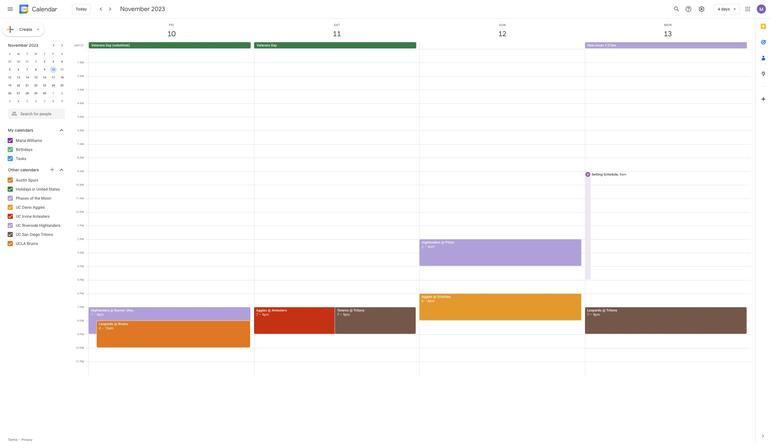 Task type: describe. For each thing, give the bounding box(es) containing it.
highlanders for highlanders @ runnin' utes 7 – 9pm
[[91, 309, 109, 313]]

moon
[[41, 196, 51, 201]]

10 link
[[165, 28, 178, 41]]

december 6 element
[[32, 98, 39, 105]]

terms – privacy
[[8, 438, 32, 442]]

20
[[17, 84, 20, 87]]

@ for aggies @ anteaters 7 – 9pm
[[268, 309, 271, 313]]

9 up 16
[[44, 68, 45, 71]]

11 pm
[[76, 360, 84, 364]]

4 for am
[[77, 102, 79, 105]]

30 element
[[41, 90, 48, 97]]

row containing s
[[5, 50, 66, 58]]

am for 1 am
[[80, 61, 84, 64]]

am for 10 am
[[80, 183, 84, 187]]

sun 12
[[498, 23, 506, 39]]

23 element
[[41, 82, 48, 89]]

10 for 10 am
[[76, 183, 79, 187]]

15
[[34, 76, 37, 79]]

privacy
[[21, 438, 32, 442]]

utes
[[126, 309, 133, 313]]

10 down 'fri'
[[167, 29, 175, 39]]

31
[[26, 60, 29, 63]]

of
[[30, 196, 34, 201]]

am for 2 am
[[80, 75, 84, 78]]

,
[[618, 173, 619, 177]]

holidays in united states
[[16, 187, 60, 192]]

davis
[[22, 205, 32, 210]]

23
[[43, 84, 46, 87]]

8 inside leopards @ bruins 8 – 10pm
[[99, 327, 101, 331]]

other
[[8, 168, 19, 173]]

leopards @ tritons 7 – 9pm
[[587, 309, 617, 317]]

sat 11
[[333, 23, 341, 39]]

bruins inside other calendars list
[[27, 242, 38, 246]]

9 for 9 am
[[77, 170, 79, 173]]

1 s from the left
[[9, 52, 11, 55]]

16 element
[[41, 74, 48, 81]]

– for toreros @ tritons 7 – 9pm
[[340, 313, 342, 317]]

@ for leopards @ bruins 8 – 10pm
[[114, 322, 117, 326]]

calendar element
[[18, 3, 57, 16]]

december 5 element
[[24, 98, 31, 105]]

december 4 element
[[15, 98, 22, 105]]

austin
[[16, 178, 27, 183]]

4 pm
[[77, 265, 84, 268]]

december 1 element
[[50, 90, 57, 97]]

4 up 11 element
[[61, 60, 63, 63]]

leopards for 9pm
[[587, 309, 602, 313]]

grid containing 10
[[73, 18, 755, 445]]

am for 5 am
[[80, 115, 84, 119]]

30 for "october 30" element
[[17, 60, 20, 63]]

november 2023 grid
[[5, 50, 66, 106]]

pm for 8 pm
[[80, 320, 84, 323]]

5 for 5 pm
[[77, 279, 79, 282]]

6 down "october 30" element
[[18, 68, 19, 71]]

am for 8 am
[[80, 156, 84, 159]]

– for aggies @ grizzlies 6 – 8pm
[[425, 299, 427, 303]]

am for 4 am
[[80, 102, 84, 105]]

19 element
[[6, 82, 13, 89]]

– for aggies @ anteaters 7 – 9pm
[[259, 313, 261, 317]]

0 vertical spatial 12
[[498, 29, 506, 39]]

my calendars
[[8, 128, 33, 133]]

new moon 1:27am button
[[585, 42, 747, 48]]

4 days button
[[714, 2, 740, 16]]

6 for 6 pm
[[77, 292, 79, 296]]

row containing 29
[[5, 58, 66, 66]]

11 element
[[59, 66, 65, 73]]

5 down the 'october 29' element
[[9, 68, 11, 71]]

10 for 10 element
[[52, 68, 55, 71]]

setting
[[592, 173, 603, 177]]

9pm for toreros @ tritons 7 – 9pm
[[343, 313, 350, 317]]

today button
[[72, 2, 91, 16]]

10 pm
[[76, 347, 84, 350]]

10 element
[[50, 66, 57, 73]]

3 pm
[[77, 252, 84, 255]]

fri
[[169, 23, 174, 27]]

9 pm
[[77, 333, 84, 336]]

cell containing highlanders @ pilots
[[419, 49, 585, 376]]

row containing 26
[[5, 90, 66, 98]]

1 for december 1 element
[[52, 92, 54, 95]]

diego
[[30, 233, 40, 237]]

my calendars button
[[1, 126, 70, 135]]

5 am
[[77, 115, 84, 119]]

@ for highlanders @ runnin' utes 7 – 9pm
[[110, 309, 113, 313]]

2 s from the left
[[61, 52, 63, 55]]

8 am
[[77, 156, 84, 159]]

williams
[[27, 138, 42, 143]]

11 for 11 element
[[60, 68, 64, 71]]

4 for pm
[[77, 265, 79, 268]]

new
[[588, 43, 594, 47]]

aggies for aggies @ anteaters 7 – 9pm
[[256, 309, 267, 313]]

11 link
[[330, 28, 344, 41]]

5 for december 5 element
[[26, 100, 28, 103]]

7 inside toreros @ tritons 7 – 9pm
[[337, 313, 339, 317]]

7 inside aggies @ anteaters 7 – 9pm
[[256, 313, 258, 317]]

22 element
[[32, 82, 39, 89]]

1 for 1 pm
[[77, 224, 79, 227]]

26 element
[[6, 90, 13, 97]]

mon 13
[[664, 23, 672, 39]]

@ for leopards @ tritons 7 – 9pm
[[603, 309, 606, 313]]

9pm inside highlanders @ runnin' utes 7 – 9pm
[[97, 313, 104, 317]]

7 inside leopards @ tritons 7 – 9pm
[[587, 313, 589, 317]]

highlanders for highlanders @ pilots 2 – 4pm
[[422, 241, 440, 245]]

29 element
[[32, 90, 39, 97]]

support image
[[685, 6, 692, 12]]

pm for 5 pm
[[80, 279, 84, 282]]

uc irvine anteaters
[[16, 214, 50, 219]]

other calendars
[[8, 168, 39, 173]]

4 days
[[718, 7, 730, 12]]

tritons for leopards @ tritons
[[606, 309, 617, 313]]

spurs
[[28, 178, 38, 183]]

veterans for veterans day (substitute)
[[91, 43, 105, 47]]

22
[[34, 84, 37, 87]]

1 for 1 am
[[77, 61, 79, 64]]

privacy link
[[21, 438, 32, 442]]

4 for days
[[718, 7, 720, 12]]

3 for 3 pm
[[77, 252, 79, 255]]

6 inside aggies @ grizzlies 6 – 8pm
[[422, 299, 424, 303]]

gmt-07
[[74, 44, 84, 47]]

calendar heading
[[31, 5, 57, 13]]

10 for 10 pm
[[76, 347, 79, 350]]

pm for 3 pm
[[80, 252, 84, 255]]

highlanders inside other calendars list
[[39, 223, 60, 228]]

19
[[8, 84, 11, 87]]

13 inside mon 13
[[664, 29, 672, 39]]

pm for 11 pm
[[80, 360, 84, 364]]

8 up 15
[[35, 68, 37, 71]]

13 inside row
[[17, 76, 20, 79]]

8 for 8 am
[[77, 156, 79, 159]]

18 element
[[59, 74, 65, 81]]

15 element
[[32, 74, 39, 81]]

cell containing aggies @ anteaters
[[254, 49, 420, 376]]

maria
[[16, 138, 26, 143]]

grizzlies
[[437, 295, 451, 299]]

veterans day (substitute)
[[91, 43, 130, 47]]

phases of the moon
[[16, 196, 51, 201]]

anteaters for aggies @ anteaters 7 – 9pm
[[272, 309, 287, 313]]

2 am
[[77, 75, 84, 78]]

21
[[26, 84, 29, 87]]

11 down sat
[[333, 29, 341, 39]]

fri 10
[[167, 23, 175, 39]]

1 down 'w'
[[35, 60, 37, 63]]

bruins inside leopards @ bruins 8 – 10pm
[[118, 322, 128, 326]]

phases
[[16, 196, 29, 201]]

toreros
[[337, 309, 349, 313]]

highlanders @ runnin' utes 7 – 9pm
[[91, 309, 133, 317]]

am for 11 am
[[80, 197, 84, 200]]

11 for 11 am
[[76, 197, 79, 200]]

10 am
[[76, 183, 84, 187]]

m
[[17, 52, 20, 55]]

uc for uc riverside highlanders
[[16, 223, 21, 228]]

28 element
[[24, 90, 31, 97]]

settings menu image
[[698, 6, 705, 12]]

11 for 11 pm
[[76, 360, 79, 364]]

29 for 29 element
[[34, 92, 37, 95]]

row containing 5
[[5, 66, 66, 74]]

main drawer image
[[7, 6, 14, 12]]

24 element
[[50, 82, 57, 89]]

aggies inside other calendars list
[[33, 205, 45, 210]]

1 am
[[77, 61, 84, 64]]

terms
[[8, 438, 17, 442]]

december 9 element
[[59, 98, 65, 105]]

07
[[81, 44, 84, 47]]



Task type: vqa. For each thing, say whether or not it's contained in the screenshot.


Task type: locate. For each thing, give the bounding box(es) containing it.
1 vertical spatial highlanders
[[422, 241, 440, 245]]

aggies inside aggies @ anteaters 7 – 9pm
[[256, 309, 267, 313]]

Search for people text field
[[11, 109, 61, 119]]

calendars for my calendars
[[15, 128, 33, 133]]

11 down 10 am on the top left of page
[[76, 197, 79, 200]]

@ inside toreros @ tritons 7 – 9pm
[[350, 309, 353, 313]]

(substitute)
[[112, 43, 130, 47]]

1 down 24 element
[[52, 92, 54, 95]]

4 uc from the top
[[16, 233, 21, 237]]

terms link
[[8, 438, 17, 442]]

1 vertical spatial bruins
[[118, 322, 128, 326]]

add other calendars image
[[49, 167, 55, 173]]

pm down 7 pm
[[80, 320, 84, 323]]

bruins down runnin'
[[118, 322, 128, 326]]

2 am from the top
[[80, 75, 84, 78]]

@ inside leopards @ bruins 8 – 10pm
[[114, 322, 117, 326]]

leopards inside leopards @ bruins 8 – 10pm
[[99, 322, 113, 326]]

9pm inside aggies @ anteaters 7 – 9pm
[[262, 313, 269, 317]]

25 element
[[59, 82, 65, 89]]

1 veterans from the left
[[91, 43, 105, 47]]

t up 31
[[26, 52, 28, 55]]

2 vertical spatial 12
[[76, 211, 79, 214]]

1 pm
[[77, 224, 84, 227]]

1 vertical spatial 30
[[43, 92, 46, 95]]

1 horizontal spatial aggies
[[256, 309, 267, 313]]

5 for 5 am
[[77, 115, 79, 119]]

day inside button
[[106, 43, 111, 47]]

5 up 6 pm
[[77, 279, 79, 282]]

calendars inside dropdown button
[[20, 168, 39, 173]]

veterans inside button
[[257, 43, 270, 47]]

pm down 10 pm
[[80, 360, 84, 364]]

0 vertical spatial leopards
[[587, 309, 602, 313]]

new moon 1:27am
[[588, 43, 616, 47]]

3 9pm from the left
[[343, 313, 350, 317]]

row containing setting schedule
[[86, 49, 751, 376]]

am up 12 pm
[[80, 197, 84, 200]]

8pm
[[428, 299, 435, 303]]

row containing 19
[[5, 82, 66, 90]]

5 pm
[[77, 279, 84, 282]]

@ inside leopards @ tritons 7 – 9pm
[[603, 309, 606, 313]]

3 uc from the top
[[16, 223, 21, 228]]

0 horizontal spatial t
[[26, 52, 28, 55]]

pm for 1 pm
[[80, 224, 84, 227]]

1 vertical spatial november 2023
[[8, 43, 38, 48]]

2 day from the left
[[271, 43, 277, 47]]

20 element
[[15, 82, 22, 89]]

veterans inside button
[[91, 43, 105, 47]]

aggies for aggies @ grizzlies 6 – 8pm
[[422, 295, 432, 299]]

6 down 29 element
[[35, 100, 37, 103]]

pm
[[80, 211, 84, 214], [80, 224, 84, 227], [80, 238, 84, 241], [80, 252, 84, 255], [80, 265, 84, 268], [80, 279, 84, 282], [80, 292, 84, 296], [80, 306, 84, 309], [80, 320, 84, 323], [80, 333, 84, 336], [80, 347, 84, 350], [80, 360, 84, 364]]

0 horizontal spatial leopards
[[99, 322, 113, 326]]

1 pm from the top
[[80, 211, 84, 214]]

13 link
[[661, 28, 674, 41]]

1 horizontal spatial anteaters
[[272, 309, 287, 313]]

10 pm from the top
[[80, 333, 84, 336]]

uc left san on the left bottom
[[16, 233, 21, 237]]

6
[[18, 68, 19, 71], [35, 100, 37, 103], [77, 129, 79, 132], [77, 292, 79, 296], [422, 299, 424, 303]]

austin spurs
[[16, 178, 38, 183]]

30 down 23 element
[[43, 92, 46, 95]]

4 am
[[77, 102, 84, 105]]

0 horizontal spatial 30
[[17, 60, 20, 63]]

0 horizontal spatial anteaters
[[33, 214, 50, 219]]

pm up 2 pm
[[80, 224, 84, 227]]

october 30 element
[[15, 58, 22, 65]]

cell
[[420, 42, 585, 49], [88, 49, 254, 376], [254, 49, 420, 376], [419, 49, 585, 376], [585, 49, 751, 376]]

12 inside row
[[8, 76, 11, 79]]

pm for 9 pm
[[80, 333, 84, 336]]

2 horizontal spatial aggies
[[422, 295, 432, 299]]

3 for 3 am
[[77, 88, 79, 91]]

8 pm from the top
[[80, 306, 84, 309]]

26
[[8, 92, 11, 95]]

uc san diego tritons
[[16, 233, 53, 237]]

pm down 3 pm
[[80, 265, 84, 268]]

10 up the 17
[[52, 68, 55, 71]]

grid
[[73, 18, 755, 445]]

27 element
[[15, 90, 22, 97]]

0 horizontal spatial day
[[106, 43, 111, 47]]

8 for december 8 'element'
[[52, 100, 54, 103]]

pm up 4 pm
[[80, 252, 84, 255]]

@ for toreros @ tritons 7 – 9pm
[[350, 309, 353, 313]]

0 vertical spatial 30
[[17, 60, 20, 63]]

0 horizontal spatial 29
[[8, 60, 11, 63]]

2 9pm from the left
[[262, 313, 269, 317]]

pm for 6 pm
[[80, 292, 84, 296]]

w
[[35, 52, 37, 55]]

@ for highlanders @ pilots 2 – 4pm
[[441, 241, 444, 245]]

2023 up 10 link on the left of page
[[151, 5, 165, 13]]

9pm for leopards @ tritons 7 – 9pm
[[593, 313, 600, 317]]

1 vertical spatial 29
[[34, 92, 37, 95]]

my calendars list
[[1, 136, 70, 163]]

– inside leopards @ bruins 8 – 10pm
[[102, 327, 104, 331]]

gmt-
[[74, 44, 81, 47]]

am up 4 am
[[80, 88, 84, 91]]

2
[[44, 60, 45, 63], [77, 75, 79, 78], [61, 92, 63, 95], [77, 238, 79, 241], [422, 245, 424, 249]]

24
[[52, 84, 55, 87]]

aggies
[[33, 205, 45, 210], [422, 295, 432, 299], [256, 309, 267, 313]]

2 horizontal spatial highlanders
[[422, 241, 440, 245]]

2 down the 25 element
[[61, 92, 63, 95]]

united
[[36, 187, 48, 192]]

11
[[333, 29, 341, 39], [60, 68, 64, 71], [76, 197, 79, 200], [76, 360, 79, 364]]

@ inside aggies @ grizzlies 6 – 8pm
[[433, 295, 436, 299]]

2 vertical spatial aggies
[[256, 309, 267, 313]]

leopards
[[587, 309, 602, 313], [99, 322, 113, 326]]

2023
[[151, 5, 165, 13], [29, 43, 38, 48]]

tritons inside toreros @ tritons 7 – 9pm
[[354, 309, 364, 313]]

uc for uc san diego tritons
[[16, 233, 21, 237]]

2 vertical spatial highlanders
[[91, 309, 109, 313]]

6 pm
[[77, 292, 84, 296]]

29 inside the 'october 29' element
[[8, 60, 11, 63]]

13 up 20
[[17, 76, 20, 79]]

1 horizontal spatial november 2023
[[120, 5, 165, 13]]

7 am
[[77, 143, 84, 146]]

am down 3 am at the top
[[80, 102, 84, 105]]

9 am
[[77, 170, 84, 173]]

1 horizontal spatial day
[[271, 43, 277, 47]]

veterans day
[[257, 43, 277, 47]]

14
[[26, 76, 29, 79]]

8 down 7 am
[[77, 156, 79, 159]]

10 cell
[[49, 66, 58, 74]]

uc left irvine
[[16, 214, 21, 219]]

30 for 30 element
[[43, 92, 46, 95]]

3 am from the top
[[80, 88, 84, 91]]

tasks
[[16, 157, 26, 161]]

calendars up maria
[[15, 128, 33, 133]]

8 left 10pm
[[99, 327, 101, 331]]

pm down 6 pm
[[80, 306, 84, 309]]

0 vertical spatial highlanders
[[39, 223, 60, 228]]

highlanders @ pilots 2 – 4pm
[[422, 241, 454, 249]]

2 inside december 2 element
[[61, 92, 63, 95]]

2 t from the left
[[44, 52, 45, 55]]

0 vertical spatial calendars
[[15, 128, 33, 133]]

0 vertical spatial november
[[120, 5, 150, 13]]

– for leopards @ tritons 7 – 9pm
[[590, 313, 592, 317]]

9 pm from the top
[[80, 320, 84, 323]]

0 horizontal spatial aggies
[[33, 205, 45, 210]]

1 uc from the top
[[16, 205, 21, 210]]

leopards for 10pm
[[99, 322, 113, 326]]

12 element
[[6, 74, 13, 81]]

bruins down the uc san diego tritons
[[27, 242, 38, 246]]

moon
[[595, 43, 604, 47]]

11 inside row
[[60, 68, 64, 71]]

7 am from the top
[[80, 143, 84, 146]]

@ inside "highlanders @ pilots 2 – 4pm"
[[441, 241, 444, 245]]

cell containing highlanders @ runnin' utes
[[88, 49, 254, 376]]

2 for 2 am
[[77, 75, 79, 78]]

6 down 5 pm
[[77, 292, 79, 296]]

10 am from the top
[[80, 183, 84, 187]]

5 down 28 element
[[26, 100, 28, 103]]

am for 6 am
[[80, 129, 84, 132]]

other calendars list
[[1, 176, 70, 248]]

highlanders up diego
[[39, 223, 60, 228]]

6 pm from the top
[[80, 279, 84, 282]]

october 31 element
[[24, 58, 31, 65]]

uc riverside highlanders
[[16, 223, 60, 228]]

1 horizontal spatial 29
[[34, 92, 37, 95]]

30
[[17, 60, 20, 63], [43, 92, 46, 95]]

4 pm from the top
[[80, 252, 84, 255]]

9pm inside leopards @ tritons 7 – 9pm
[[593, 313, 600, 317]]

calendars for other calendars
[[20, 168, 39, 173]]

0 horizontal spatial s
[[9, 52, 11, 55]]

– inside aggies @ grizzlies 6 – 8pm
[[425, 299, 427, 303]]

tritons inside other calendars list
[[41, 233, 53, 237]]

s up the 'october 29' element
[[9, 52, 11, 55]]

11 pm from the top
[[80, 347, 84, 350]]

october 29 element
[[6, 58, 13, 65]]

2 pm
[[77, 238, 84, 241]]

6 for 6 am
[[77, 129, 79, 132]]

1 vertical spatial aggies
[[422, 295, 432, 299]]

1 horizontal spatial veterans
[[257, 43, 270, 47]]

– inside leopards @ tritons 7 – 9pm
[[590, 313, 592, 317]]

4 down 3 pm
[[77, 265, 79, 268]]

veterans day button
[[254, 42, 416, 48]]

27
[[17, 92, 20, 95]]

– for leopards @ bruins 8 – 10pm
[[102, 327, 104, 331]]

calendar
[[32, 5, 57, 13]]

8 down 7 pm
[[77, 320, 79, 323]]

4 9pm from the left
[[593, 313, 600, 317]]

riverside
[[22, 223, 38, 228]]

12 pm from the top
[[80, 360, 84, 364]]

3 down 26 element at the left of the page
[[9, 100, 11, 103]]

9 up 10 am on the top left of page
[[77, 170, 79, 173]]

tritons
[[41, 233, 53, 237], [354, 309, 364, 313], [606, 309, 617, 313]]

9 inside 'december 9' element
[[61, 100, 63, 103]]

2 for 2 pm
[[77, 238, 79, 241]]

4 down 27 element
[[18, 100, 19, 103]]

1:27am
[[605, 43, 616, 47]]

3 down f
[[52, 60, 54, 63]]

– inside "highlanders @ pilots 2 – 4pm"
[[425, 245, 427, 249]]

mon
[[664, 23, 672, 27]]

9am
[[620, 173, 626, 177]]

1 horizontal spatial s
[[61, 52, 63, 55]]

s right f
[[61, 52, 63, 55]]

11 up 18
[[60, 68, 64, 71]]

11 am from the top
[[80, 197, 84, 200]]

9 for 'december 9' element
[[61, 100, 63, 103]]

birthdays
[[16, 147, 33, 152]]

pm down '8 pm'
[[80, 333, 84, 336]]

1 vertical spatial anteaters
[[272, 309, 287, 313]]

17 element
[[50, 74, 57, 81]]

am down 7 am
[[80, 156, 84, 159]]

tritons for toreros @ tritons
[[354, 309, 364, 313]]

0 horizontal spatial 12
[[8, 76, 11, 79]]

veterans day (substitute) button
[[89, 42, 251, 48]]

uc
[[16, 205, 21, 210], [16, 214, 21, 219], [16, 223, 21, 228], [16, 233, 21, 237]]

29 for the 'october 29' element
[[8, 60, 11, 63]]

0 horizontal spatial bruins
[[27, 242, 38, 246]]

2 up 16
[[44, 60, 45, 63]]

1 horizontal spatial 30
[[43, 92, 46, 95]]

schedule
[[604, 173, 618, 177]]

12 down 11 am
[[76, 211, 79, 214]]

calendars up 'austin spurs'
[[20, 168, 39, 173]]

2 left 4pm
[[422, 245, 424, 249]]

8 down december 1 element
[[52, 100, 54, 103]]

t left f
[[44, 52, 45, 55]]

2 inside "highlanders @ pilots 2 – 4pm"
[[422, 245, 424, 249]]

7
[[26, 68, 28, 71], [44, 100, 45, 103], [77, 143, 79, 146], [77, 306, 79, 309], [91, 313, 93, 317], [256, 313, 258, 317], [337, 313, 339, 317], [587, 313, 589, 317]]

pm up 3 pm
[[80, 238, 84, 241]]

am for 3 am
[[80, 88, 84, 91]]

– inside aggies @ anteaters 7 – 9pm
[[259, 313, 261, 317]]

am up 6 am
[[80, 115, 84, 119]]

december 2 element
[[59, 90, 65, 97]]

highlanders up 4pm
[[422, 241, 440, 245]]

uc left riverside
[[16, 223, 21, 228]]

4 inside popup button
[[718, 7, 720, 12]]

18
[[60, 76, 64, 79]]

veterans
[[91, 43, 105, 47], [257, 43, 270, 47]]

2 up 3 pm
[[77, 238, 79, 241]]

aggies @ anteaters 7 – 9pm
[[256, 309, 287, 317]]

sun
[[499, 23, 506, 27]]

am up 8 am
[[80, 143, 84, 146]]

2 horizontal spatial 12
[[498, 29, 506, 39]]

9pm inside toreros @ tritons 7 – 9pm
[[343, 313, 350, 317]]

10 inside cell
[[52, 68, 55, 71]]

cell containing setting schedule
[[585, 49, 751, 376]]

9 for 9 pm
[[77, 333, 79, 336]]

am down 9 am
[[80, 183, 84, 187]]

0 vertical spatial 2023
[[151, 5, 165, 13]]

pm for 2 pm
[[80, 238, 84, 241]]

30 down the m
[[17, 60, 20, 63]]

0 horizontal spatial highlanders
[[39, 223, 60, 228]]

1 vertical spatial calendars
[[20, 168, 39, 173]]

2 pm from the top
[[80, 224, 84, 227]]

am up 7 am
[[80, 129, 84, 132]]

aggies @ grizzlies 6 – 8pm
[[422, 295, 451, 303]]

sat
[[334, 23, 340, 27]]

2 down 1 am
[[77, 75, 79, 78]]

6 for december 6 element
[[35, 100, 37, 103]]

11 down 10 pm
[[76, 360, 79, 364]]

pm down 9 pm
[[80, 347, 84, 350]]

1 vertical spatial leopards
[[99, 322, 113, 326]]

anteaters inside other calendars list
[[33, 214, 50, 219]]

day inside button
[[271, 43, 277, 47]]

1 horizontal spatial leopards
[[587, 309, 602, 313]]

1 horizontal spatial 12
[[76, 211, 79, 214]]

0 horizontal spatial november 2023
[[8, 43, 38, 48]]

days
[[721, 7, 730, 12]]

1 vertical spatial 2023
[[29, 43, 38, 48]]

12 down sun
[[498, 29, 506, 39]]

aggies inside aggies @ grizzlies 6 – 8pm
[[422, 295, 432, 299]]

10 up 11 am
[[76, 183, 79, 187]]

2 for december 2 element
[[61, 92, 63, 95]]

0 vertical spatial anteaters
[[33, 214, 50, 219]]

pm for 4 pm
[[80, 265, 84, 268]]

3 am
[[77, 88, 84, 91]]

9
[[44, 68, 45, 71], [61, 100, 63, 103], [77, 170, 79, 173], [77, 333, 79, 336]]

tritons inside leopards @ tritons 7 – 9pm
[[606, 309, 617, 313]]

5 am from the top
[[80, 115, 84, 119]]

1 horizontal spatial november
[[120, 5, 150, 13]]

december 8 element
[[50, 98, 57, 105]]

1 t from the left
[[26, 52, 28, 55]]

tab list
[[756, 18, 771, 429]]

29
[[8, 60, 11, 63], [34, 92, 37, 95]]

1 vertical spatial november
[[8, 43, 28, 48]]

in
[[32, 187, 35, 192]]

@ inside aggies @ anteaters 7 – 9pm
[[268, 309, 271, 313]]

highlanders inside highlanders @ runnin' utes 7 – 9pm
[[91, 309, 109, 313]]

4 left days
[[718, 7, 720, 12]]

17
[[52, 76, 55, 79]]

row
[[86, 42, 755, 49], [86, 49, 751, 376], [5, 50, 66, 58], [5, 58, 66, 66], [5, 66, 66, 74], [5, 74, 66, 82], [5, 82, 66, 90], [5, 90, 66, 98], [5, 98, 66, 106]]

calendars inside "dropdown button"
[[15, 128, 33, 133]]

1 day from the left
[[106, 43, 111, 47]]

3 for december 3 element
[[9, 100, 11, 103]]

0 horizontal spatial 13
[[17, 76, 20, 79]]

6 up 7 am
[[77, 129, 79, 132]]

9 up 10 pm
[[77, 333, 79, 336]]

8 for 8 pm
[[77, 320, 79, 323]]

setting schedule , 9am
[[592, 173, 626, 177]]

1 horizontal spatial tritons
[[354, 309, 364, 313]]

row containing 12
[[5, 74, 66, 82]]

uc for uc irvine anteaters
[[16, 214, 21, 219]]

1 horizontal spatial bruins
[[118, 322, 128, 326]]

0 horizontal spatial veterans
[[91, 43, 105, 47]]

9pm for aggies @ anteaters 7 – 9pm
[[262, 313, 269, 317]]

2 uc from the top
[[16, 214, 21, 219]]

highlanders inside "highlanders @ pilots 2 – 4pm"
[[422, 241, 440, 245]]

anteaters for uc irvine anteaters
[[33, 214, 50, 219]]

2 veterans from the left
[[257, 43, 270, 47]]

0 horizontal spatial tritons
[[41, 233, 53, 237]]

14 element
[[24, 74, 31, 81]]

4 am from the top
[[80, 102, 84, 105]]

1 horizontal spatial highlanders
[[91, 309, 109, 313]]

None search field
[[0, 107, 70, 119]]

3 up 4 pm
[[77, 252, 79, 255]]

row group
[[5, 58, 66, 106]]

1 vertical spatial 13
[[17, 76, 20, 79]]

november
[[120, 5, 150, 13], [8, 43, 28, 48]]

– inside toreros @ tritons 7 – 9pm
[[340, 313, 342, 317]]

pm down 5 pm
[[80, 292, 84, 296]]

10 up 11 pm
[[76, 347, 79, 350]]

9 am from the top
[[80, 170, 84, 173]]

anteaters inside aggies @ anteaters 7 – 9pm
[[272, 309, 287, 313]]

6 left 8pm
[[422, 299, 424, 303]]

am up 2 am
[[80, 61, 84, 64]]

29 down 22 element
[[34, 92, 37, 95]]

1 up 2 am
[[77, 61, 79, 64]]

29 left "october 30" element
[[8, 60, 11, 63]]

day for veterans day
[[271, 43, 277, 47]]

holidays
[[16, 187, 31, 192]]

4 down 3 am at the top
[[77, 102, 79, 105]]

highlanders right 7 pm
[[91, 309, 109, 313]]

am for 9 am
[[80, 170, 84, 173]]

san
[[22, 233, 29, 237]]

8 inside 'element'
[[52, 100, 54, 103]]

create button
[[2, 23, 44, 36]]

row containing 3
[[5, 98, 66, 106]]

0 horizontal spatial november
[[8, 43, 28, 48]]

december 3 element
[[6, 98, 13, 105]]

1 vertical spatial 12
[[8, 76, 11, 79]]

1
[[35, 60, 37, 63], [77, 61, 79, 64], [52, 92, 54, 95], [77, 224, 79, 227]]

leopards inside leopards @ tritons 7 – 9pm
[[587, 309, 602, 313]]

ucla bruins
[[16, 242, 38, 246]]

pm for 7 pm
[[80, 306, 84, 309]]

7 pm from the top
[[80, 292, 84, 296]]

row containing veterans day (substitute)
[[86, 42, 755, 49]]

uc for uc davis aggies
[[16, 205, 21, 210]]

1 horizontal spatial 13
[[664, 29, 672, 39]]

1 horizontal spatial t
[[44, 52, 45, 55]]

13 element
[[15, 74, 22, 81]]

12 for 12 pm
[[76, 211, 79, 214]]

8 pm
[[77, 320, 84, 323]]

21 element
[[24, 82, 31, 89]]

13 down mon
[[664, 29, 672, 39]]

12 for 12 element on the left top of the page
[[8, 76, 11, 79]]

5 down 4 am
[[77, 115, 79, 119]]

pm up 6 pm
[[80, 279, 84, 282]]

7 inside highlanders @ runnin' utes 7 – 9pm
[[91, 313, 93, 317]]

1 down 12 pm
[[77, 224, 79, 227]]

2023 up 'w'
[[29, 43, 38, 48]]

veterans for veterans day
[[257, 43, 270, 47]]

row group containing 29
[[5, 58, 66, 106]]

0 vertical spatial 29
[[8, 60, 11, 63]]

0 vertical spatial november 2023
[[120, 5, 165, 13]]

pm for 10 pm
[[80, 347, 84, 350]]

uc left davis
[[16, 205, 21, 210]]

– inside highlanders @ runnin' utes 7 – 9pm
[[94, 313, 96, 317]]

uc davis aggies
[[16, 205, 45, 210]]

pm up 1 pm
[[80, 211, 84, 214]]

ucla
[[16, 242, 26, 246]]

the
[[35, 196, 40, 201]]

am
[[80, 61, 84, 64], [80, 75, 84, 78], [80, 88, 84, 91], [80, 102, 84, 105], [80, 115, 84, 119], [80, 129, 84, 132], [80, 143, 84, 146], [80, 156, 84, 159], [80, 170, 84, 173], [80, 183, 84, 187], [80, 197, 84, 200]]

@ for aggies @ grizzlies 6 – 8pm
[[433, 295, 436, 299]]

25
[[60, 84, 64, 87]]

4pm
[[428, 245, 435, 249]]

2 horizontal spatial tritons
[[606, 309, 617, 313]]

november 2023
[[120, 5, 165, 13], [8, 43, 38, 48]]

am for 7 am
[[80, 143, 84, 146]]

9 down december 2 element
[[61, 100, 63, 103]]

12 up 19
[[8, 76, 11, 79]]

5 pm from the top
[[80, 265, 84, 268]]

0 vertical spatial aggies
[[33, 205, 45, 210]]

29 inside 29 element
[[34, 92, 37, 95]]

pm for 12 pm
[[80, 211, 84, 214]]

my
[[8, 128, 14, 133]]

am down 8 am
[[80, 170, 84, 173]]

– for highlanders @ pilots 2 – 4pm
[[425, 245, 427, 249]]

maria williams
[[16, 138, 42, 143]]

f
[[52, 52, 54, 55]]

0 vertical spatial 13
[[664, 29, 672, 39]]

day for veterans day (substitute)
[[106, 43, 111, 47]]

irvine
[[22, 214, 32, 219]]

@ inside highlanders @ runnin' utes 7 – 9pm
[[110, 309, 113, 313]]

3 pm from the top
[[80, 238, 84, 241]]

am down 1 am
[[80, 75, 84, 78]]

0 horizontal spatial 2023
[[29, 43, 38, 48]]

3 up 4 am
[[77, 88, 79, 91]]

december 7 element
[[41, 98, 48, 105]]

0 vertical spatial bruins
[[27, 242, 38, 246]]

1 horizontal spatial 2023
[[151, 5, 165, 13]]

1 9pm from the left
[[97, 313, 104, 317]]

6 am from the top
[[80, 129, 84, 132]]

8 am from the top
[[80, 156, 84, 159]]

1 am from the top
[[80, 61, 84, 64]]



